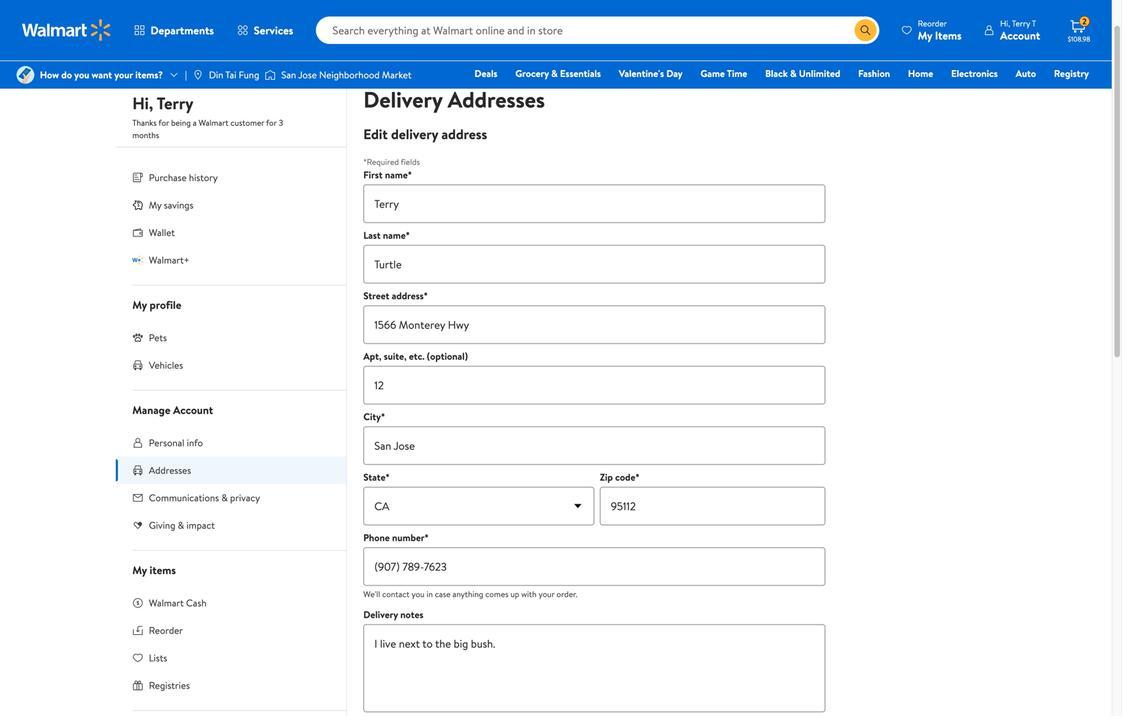 Task type: locate. For each thing, give the bounding box(es) containing it.
icon image
[[132, 200, 143, 211], [132, 255, 143, 266], [132, 332, 143, 343]]

& right giving
[[178, 519, 184, 532]]

delivery addresses
[[364, 84, 545, 115]]

last
[[364, 229, 381, 242]]

0 horizontal spatial reorder
[[149, 624, 183, 638]]

2 vertical spatial delivery
[[364, 608, 398, 622]]

Last name* text field
[[364, 245, 826, 284]]

street address*
[[364, 289, 428, 303]]

1 horizontal spatial reorder
[[918, 18, 947, 29]]

0 horizontal spatial walmart+ link
[[116, 247, 346, 274]]

3 icon image from the top
[[132, 332, 143, 343]]

tai
[[225, 68, 236, 81]]

purchase history link
[[116, 164, 346, 192]]

your right with
[[539, 589, 555, 600]]

hi, for account
[[1001, 18, 1011, 29]]

game
[[701, 67, 725, 80]]

0 horizontal spatial hi,
[[132, 92, 153, 115]]

market
[[382, 68, 412, 81]]

my savings
[[149, 198, 194, 212]]

walmart image
[[22, 19, 111, 41]]

personal info link
[[116, 430, 346, 457]]

delivery up din on the top left
[[195, 50, 230, 64]]

lists link
[[116, 645, 346, 672]]

hi, inside hi, terry thanks for being a walmart customer for 3 months
[[132, 92, 153, 115]]

walmart+ link down the registry
[[1042, 85, 1096, 100]]

walmart+ down the registry
[[1048, 86, 1090, 99]]

addresses down personal
[[149, 464, 191, 477]]

communications
[[149, 491, 219, 505]]

my inside reorder my items
[[918, 28, 933, 43]]

name*
[[385, 168, 412, 182], [383, 229, 410, 242]]

1 horizontal spatial for
[[266, 117, 277, 129]]

profile
[[150, 297, 181, 313]]

up
[[511, 589, 520, 600]]

0 horizontal spatial  image
[[192, 69, 203, 80]]

Walmart Site-Wide search field
[[316, 17, 880, 44]]

reorder my items
[[918, 18, 962, 43]]

icon image up my profile
[[132, 255, 143, 266]]

my savings link
[[116, 192, 346, 219]]

we'll contact you in case anything comes up with your order.
[[364, 589, 578, 600]]

0 vertical spatial walmart
[[199, 117, 229, 129]]

account
[[1001, 28, 1041, 43], [173, 403, 213, 418]]

do
[[61, 68, 72, 81]]

icon image for pets
[[132, 332, 143, 343]]

t
[[1032, 18, 1037, 29]]

black
[[766, 67, 788, 80]]

|
[[185, 68, 187, 81]]

deals link
[[468, 66, 504, 81]]

City* text field
[[364, 427, 826, 465]]

hi, left 't'
[[1001, 18, 1011, 29]]

addresses
[[232, 50, 273, 64]]

3
[[279, 117, 283, 129]]

1 vertical spatial reorder
[[149, 624, 183, 638]]

giving & impact link
[[116, 512, 346, 540]]

my for my items
[[132, 563, 147, 578]]

icon image inside my savings link
[[132, 200, 143, 211]]

1 vertical spatial you
[[412, 589, 425, 600]]

2 vertical spatial icon image
[[132, 332, 143, 343]]

wallet link
[[116, 219, 346, 247]]

code*
[[615, 471, 640, 484]]

months
[[132, 129, 159, 141]]

walmart inside hi, terry thanks for being a walmart customer for 3 months
[[199, 117, 229, 129]]

 image
[[17, 66, 34, 84]]

walmart+ link down my savings link
[[116, 247, 346, 274]]

1 horizontal spatial walmart+
[[1048, 86, 1090, 99]]

2 for from the left
[[266, 117, 277, 129]]

0 horizontal spatial walmart+
[[149, 253, 190, 267]]

electronics link
[[945, 66, 1004, 81]]

unlimited
[[799, 67, 841, 80]]

game time
[[701, 67, 748, 80]]

& right the black on the right top of the page
[[790, 67, 797, 80]]

pets
[[149, 331, 167, 345]]

name* right the last
[[383, 229, 410, 242]]

delivery down 'we'll'
[[364, 608, 398, 622]]

walmart right a
[[199, 117, 229, 129]]

reorder link
[[116, 617, 346, 645]]

san
[[281, 68, 296, 81]]

my for my profile
[[132, 297, 147, 313]]

last name*
[[364, 229, 410, 242]]

for left being
[[159, 117, 169, 129]]

walmart+
[[1048, 86, 1090, 99], [149, 253, 190, 267]]

savings
[[164, 198, 194, 212]]

1 horizontal spatial walmart
[[199, 117, 229, 129]]

0 vertical spatial reorder
[[918, 18, 947, 29]]

black & unlimited link
[[759, 66, 847, 81]]

addresses down deals "link"
[[448, 84, 545, 115]]

time
[[727, 67, 748, 80]]

your right want
[[114, 68, 133, 81]]

reorder up home link
[[918, 18, 947, 29]]

0 horizontal spatial you
[[74, 68, 89, 81]]

hi, terry link
[[132, 92, 194, 120]]

 image for din
[[192, 69, 203, 80]]

hi, up thanks
[[132, 92, 153, 115]]

0 vertical spatial hi,
[[1001, 18, 1011, 29]]

reorder up lists
[[149, 624, 183, 638]]

delivery addresses link
[[195, 50, 273, 64]]

hi, terry thanks for being a walmart customer for 3 months
[[132, 92, 283, 141]]

walmart+ down the "wallet"
[[149, 253, 190, 267]]

1 vertical spatial addresses
[[149, 464, 191, 477]]

one debit link
[[978, 85, 1037, 100]]

home
[[908, 67, 934, 80]]

my account link
[[132, 50, 181, 64]]

icon image left my savings
[[132, 200, 143, 211]]

terry inside hi, terry t account
[[1012, 18, 1031, 29]]

1 horizontal spatial account
[[1001, 28, 1041, 43]]

1 vertical spatial walmart+
[[149, 253, 190, 267]]

terry up being
[[157, 92, 194, 115]]

0 vertical spatial name*
[[385, 168, 412, 182]]

contact
[[382, 589, 410, 600]]

impact
[[187, 519, 215, 532]]

walmart+ link
[[1042, 85, 1096, 100], [116, 247, 346, 274]]

0 vertical spatial delivery
[[195, 50, 230, 64]]

name* down *required fields
[[385, 168, 412, 182]]

walmart cash
[[149, 597, 207, 610]]

hi, for thanks for being a walmart customer for 3 months
[[132, 92, 153, 115]]

phone
[[364, 531, 390, 545]]

my profile
[[132, 297, 181, 313]]

1 vertical spatial icon image
[[132, 255, 143, 266]]

1 vertical spatial name*
[[383, 229, 410, 242]]

fashion link
[[852, 66, 897, 81]]

& left privacy
[[221, 491, 228, 505]]

1 vertical spatial your
[[539, 589, 555, 600]]

1 for from the left
[[159, 117, 169, 129]]

essentials
[[560, 67, 601, 80]]

0 vertical spatial icon image
[[132, 200, 143, 211]]

terry inside hi, terry thanks for being a walmart customer for 3 months
[[157, 92, 194, 115]]

 image right |
[[192, 69, 203, 80]]

comes
[[486, 589, 509, 600]]

0 horizontal spatial walmart
[[149, 597, 184, 610]]

items
[[935, 28, 962, 43]]

you for do
[[74, 68, 89, 81]]

1 icon image from the top
[[132, 200, 143, 211]]

1 vertical spatial walmart
[[149, 597, 184, 610]]

account up the auto
[[1001, 28, 1041, 43]]

customer
[[231, 117, 264, 129]]

account up info in the bottom of the page
[[173, 403, 213, 418]]

1 vertical spatial delivery
[[364, 84, 443, 115]]

purchase
[[149, 171, 187, 184]]

0 vertical spatial addresses
[[448, 84, 545, 115]]

1 vertical spatial account
[[173, 403, 213, 418]]

1 horizontal spatial hi,
[[1001, 18, 1011, 29]]

my for my savings
[[149, 198, 162, 212]]

privacy
[[230, 491, 260, 505]]

walmart left 'cash' at bottom
[[149, 597, 184, 610]]

& right grocery
[[551, 67, 558, 80]]

0 vertical spatial you
[[74, 68, 89, 81]]

hi, terry t account
[[1001, 18, 1041, 43]]

0 horizontal spatial account
[[173, 403, 213, 418]]

terry left 't'
[[1012, 18, 1031, 29]]

 image left "san"
[[265, 68, 276, 82]]

hi, inside hi, terry t account
[[1001, 18, 1011, 29]]

apt,
[[364, 350, 382, 363]]

1 horizontal spatial walmart+ link
[[1042, 85, 1096, 100]]

& for giving
[[178, 519, 184, 532]]

1 horizontal spatial  image
[[265, 68, 276, 82]]

1 horizontal spatial you
[[412, 589, 425, 600]]

& inside "link"
[[551, 67, 558, 80]]

you left the in
[[412, 589, 425, 600]]

Zip code* text field
[[600, 487, 826, 526]]

services
[[254, 23, 293, 38]]

icon image left pets
[[132, 332, 143, 343]]

auto
[[1016, 67, 1037, 80]]

0 horizontal spatial your
[[114, 68, 133, 81]]

1 horizontal spatial terry
[[1012, 18, 1031, 29]]

Delivery notes text field
[[364, 625, 826, 713]]

in
[[427, 589, 433, 600]]

being
[[171, 117, 191, 129]]

you right do on the left top
[[74, 68, 89, 81]]

delivery down market
[[364, 84, 443, 115]]

1 horizontal spatial addresses
[[448, 84, 545, 115]]

reorder
[[918, 18, 947, 29], [149, 624, 183, 638]]

anything
[[453, 589, 484, 600]]

delivery for delivery notes
[[364, 608, 398, 622]]

0 vertical spatial terry
[[1012, 18, 1031, 29]]

& inside 'link'
[[790, 67, 797, 80]]

0 horizontal spatial for
[[159, 117, 169, 129]]

icon image inside pets link
[[132, 332, 143, 343]]

1 vertical spatial hi,
[[132, 92, 153, 115]]

for left 3
[[266, 117, 277, 129]]

fields
[[401, 156, 420, 168]]

2 icon image from the top
[[132, 255, 143, 266]]

giving
[[149, 519, 175, 532]]

1 vertical spatial terry
[[157, 92, 194, 115]]

First name* text field
[[364, 185, 826, 223]]

reorder inside reorder my items
[[918, 18, 947, 29]]

 image for san
[[265, 68, 276, 82]]

 image
[[265, 68, 276, 82], [192, 69, 203, 80]]

0 horizontal spatial terry
[[157, 92, 194, 115]]

a
[[193, 117, 197, 129]]



Task type: vqa. For each thing, say whether or not it's contained in the screenshot.
Add to Favorites list, Prive Revaux The Floridian, Gold, Sunglasses "image"
no



Task type: describe. For each thing, give the bounding box(es) containing it.
address
[[442, 124, 487, 144]]

Search search field
[[316, 17, 880, 44]]

0 vertical spatial account
[[1001, 28, 1041, 43]]

services button
[[226, 14, 305, 47]]

purchase history
[[149, 171, 218, 184]]

din
[[209, 68, 223, 81]]

registry link
[[1048, 66, 1096, 81]]

you for contact
[[412, 589, 425, 600]]

vehicles link
[[116, 352, 346, 379]]

edit delivery address
[[364, 124, 487, 144]]

grocery & essentials link
[[509, 66, 607, 81]]

0 vertical spatial your
[[114, 68, 133, 81]]

delivery
[[391, 124, 438, 144]]

Phone number* telephone field
[[364, 548, 826, 586]]

apt, suite, etc. (optional)
[[364, 350, 468, 363]]

Street address* text field
[[364, 306, 826, 344]]

with
[[522, 589, 537, 600]]

want
[[92, 68, 112, 81]]

phone number*
[[364, 531, 429, 545]]

fung
[[239, 68, 259, 81]]

*required fields
[[364, 156, 420, 168]]

zip
[[600, 471, 613, 484]]

pets link
[[116, 324, 346, 352]]

how do you want your items?
[[40, 68, 163, 81]]

name* for first name*
[[385, 168, 412, 182]]

number*
[[392, 531, 429, 545]]

edit
[[364, 124, 388, 144]]

one
[[984, 86, 1005, 99]]

0 vertical spatial walmart+
[[1048, 86, 1090, 99]]

first name*
[[364, 168, 412, 182]]

terry for account
[[1012, 18, 1031, 29]]

manage account
[[132, 403, 213, 418]]

my for my account / delivery addresses
[[132, 50, 145, 64]]

registry
[[1054, 67, 1090, 80]]

day
[[667, 67, 683, 80]]

1 horizontal spatial your
[[539, 589, 555, 600]]

name* for last name*
[[383, 229, 410, 242]]

zip code*
[[600, 471, 640, 484]]

& for grocery
[[551, 67, 558, 80]]

icon image for my savings
[[132, 200, 143, 211]]

0 horizontal spatial addresses
[[149, 464, 191, 477]]

grocery & essentials
[[516, 67, 601, 80]]

valentine's day
[[619, 67, 683, 80]]

san jose neighborhood market
[[281, 68, 412, 81]]

1 vertical spatial walmart+ link
[[116, 247, 346, 274]]

2
[[1083, 16, 1087, 27]]

lists
[[149, 652, 167, 665]]

valentine's
[[619, 67, 664, 80]]

*required
[[364, 156, 399, 168]]

Apt, suite, etc. (optional) text field
[[364, 366, 826, 405]]

grocery
[[516, 67, 549, 80]]

terry for for
[[157, 92, 194, 115]]

my items
[[132, 563, 176, 578]]

din tai fung
[[209, 68, 259, 81]]

street
[[364, 289, 390, 303]]

we'll
[[364, 589, 380, 600]]

giving & impact
[[149, 519, 215, 532]]

home link
[[902, 66, 940, 81]]

registries
[[149, 679, 190, 693]]

my account / delivery addresses
[[132, 50, 273, 64]]

first
[[364, 168, 383, 182]]

cash
[[186, 597, 207, 610]]

personal info
[[149, 436, 203, 450]]

state*
[[364, 471, 390, 484]]

city*
[[364, 410, 385, 424]]

auto link
[[1010, 66, 1043, 81]]

icon image for walmart+
[[132, 255, 143, 266]]

reorder for reorder
[[149, 624, 183, 638]]

jose
[[298, 68, 317, 81]]

& for black
[[790, 67, 797, 80]]

notes
[[400, 608, 424, 622]]

account
[[147, 50, 181, 64]]

deals
[[475, 67, 498, 80]]

how
[[40, 68, 59, 81]]

0 vertical spatial walmart+ link
[[1042, 85, 1096, 100]]

case
[[435, 589, 451, 600]]

communications & privacy
[[149, 491, 260, 505]]

reorder for reorder my items
[[918, 18, 947, 29]]

& for communications
[[221, 491, 228, 505]]

addresses link
[[116, 457, 346, 485]]

black & unlimited
[[766, 67, 841, 80]]

/
[[186, 50, 190, 64]]

search icon image
[[860, 25, 871, 36]]

delivery for delivery addresses
[[364, 84, 443, 115]]

suite,
[[384, 350, 407, 363]]

manage
[[132, 403, 170, 418]]

vehicles
[[149, 359, 183, 372]]

game time link
[[695, 66, 754, 81]]

registries link
[[116, 672, 346, 700]]

wallet
[[149, 226, 175, 239]]

address*
[[392, 289, 428, 303]]

info
[[187, 436, 203, 450]]



